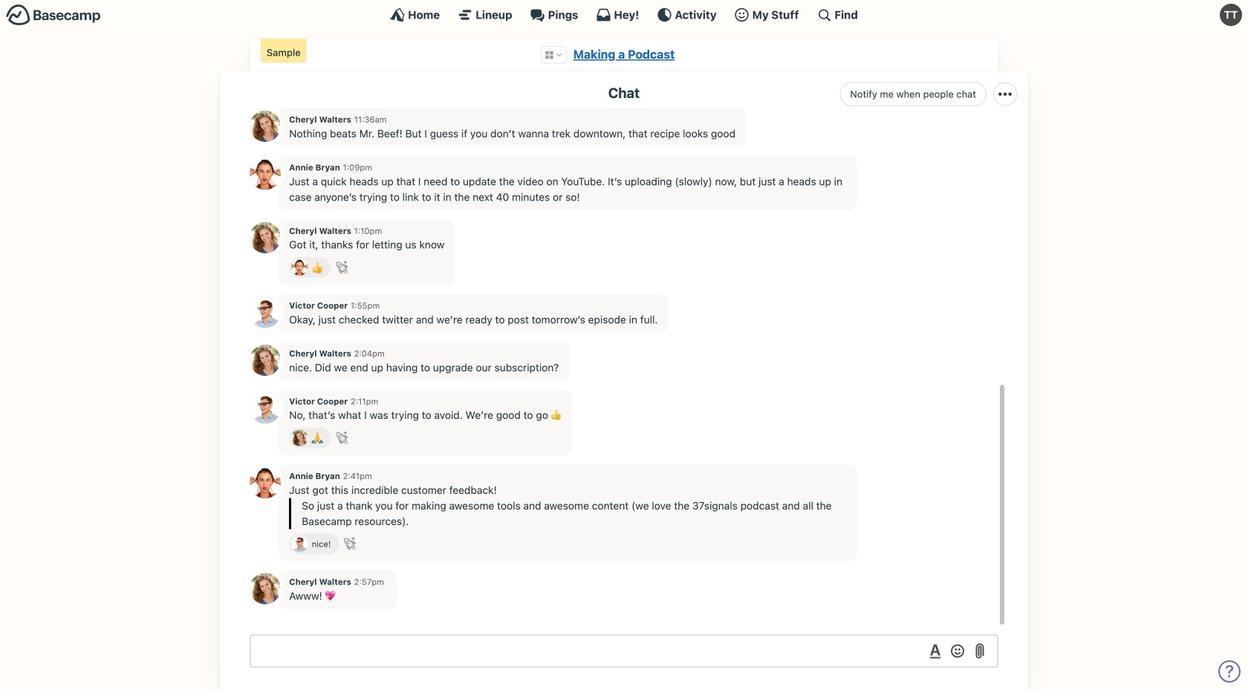 Task type: vqa. For each thing, say whether or not it's contained in the screenshot.
"REPORTS" image on the top right
no



Task type: locate. For each thing, give the bounding box(es) containing it.
1 cheryl walters image from the top
[[250, 345, 281, 376]]

switch accounts image
[[6, 4, 101, 27]]

1:55pm element
[[351, 301, 380, 311]]

2 vertical spatial cheryl walters image
[[291, 430, 308, 446]]

1 vertical spatial cheryl walters image
[[250, 222, 281, 253]]

cheryl walters image for 2:04pm element
[[250, 345, 281, 376]]

2 vertical spatial victor cooper image
[[291, 536, 308, 552]]

cheryl walters image
[[250, 345, 281, 376], [250, 573, 281, 604]]

2:57pm element
[[354, 577, 384, 587]]

None text field
[[250, 634, 998, 668]]

0 vertical spatial cheryl walters image
[[250, 111, 281, 142]]

victor cooper image
[[250, 297, 281, 328], [250, 392, 281, 424], [291, 536, 308, 552]]

annie bryan image for 2:41pm element
[[250, 467, 281, 498]]

0 vertical spatial annie bryan image
[[250, 159, 281, 190]]

victor cooper image for 2:11pm 'element'
[[250, 392, 281, 424]]

2 vertical spatial annie bryan image
[[250, 467, 281, 498]]

annie b. boosted the chat with '👍' element
[[289, 257, 331, 278]]

1 vertical spatial annie bryan image
[[291, 259, 308, 276]]

1 vertical spatial cheryl walters image
[[250, 573, 281, 604]]

cheryl walters image for 2:57pm element
[[250, 573, 281, 604]]

annie bryan image
[[250, 159, 281, 190], [291, 259, 308, 276], [250, 467, 281, 498]]

victor cooper image inside victor c. boosted the chat with 'nice!' element
[[291, 536, 308, 552]]

0 vertical spatial victor cooper image
[[250, 297, 281, 328]]

cheryl walters image for 1:10pm element
[[250, 222, 281, 253]]

main element
[[0, 0, 1248, 29]]

2 cheryl walters image from the top
[[250, 573, 281, 604]]

1:09pm element
[[343, 162, 372, 172]]

0 vertical spatial cheryl walters image
[[250, 345, 281, 376]]

cheryl walters image
[[250, 111, 281, 142], [250, 222, 281, 253], [291, 430, 308, 446]]

1 vertical spatial victor cooper image
[[250, 392, 281, 424]]

2:11pm element
[[351, 396, 378, 406]]



Task type: describe. For each thing, give the bounding box(es) containing it.
annie bryan image for 1:09pm 'element'
[[250, 159, 281, 190]]

1:10pm element
[[354, 226, 382, 236]]

cheryl walters image inside cheryl w. boosted the chat with '🙏' element
[[291, 430, 308, 446]]

11:36am element
[[354, 115, 387, 125]]

victor c. boosted the chat with 'nice!' element
[[289, 533, 339, 554]]

cheryl w. boosted the chat with '🙏' element
[[289, 427, 331, 448]]

2:04pm element
[[354, 348, 385, 358]]

terry turtle image
[[1220, 4, 1242, 26]]

victor cooper image for '1:55pm' element
[[250, 297, 281, 328]]

cheryl walters image for '11:36am' element
[[250, 111, 281, 142]]

breadcrumb element
[[250, 39, 998, 71]]

keyboard shortcut: ⌘ + / image
[[817, 7, 832, 22]]

2:41pm element
[[343, 471, 372, 481]]

annie bryan image inside annie b. boosted the chat with '👍' element
[[291, 259, 308, 276]]



